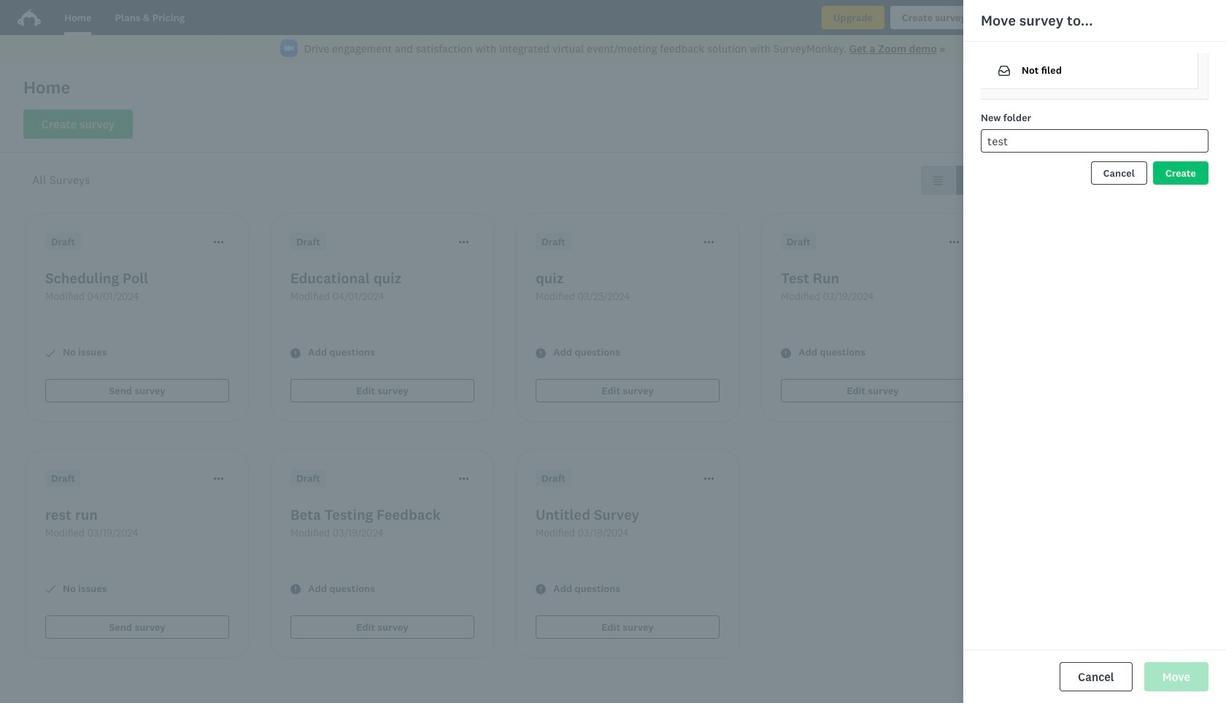 Task type: locate. For each thing, give the bounding box(es) containing it.
1 vertical spatial warning image
[[291, 585, 301, 595]]

warning image
[[291, 348, 301, 358], [291, 585, 301, 595]]

brand logo image
[[18, 6, 41, 29], [18, 9, 41, 26]]

None text field
[[982, 129, 1209, 153]]

1 brand logo image from the top
[[18, 6, 41, 29]]

x image
[[1198, 46, 1208, 56]]

products icon image
[[1005, 9, 1022, 26], [1005, 9, 1022, 26]]

no issues image
[[45, 348, 56, 358]]

2 brand logo image from the top
[[18, 9, 41, 26]]

warning image
[[536, 348, 546, 358], [781, 348, 792, 358], [536, 585, 546, 595]]

group
[[922, 166, 990, 195]]

Search text field
[[1020, 110, 1166, 139]]

no issues image
[[45, 585, 56, 595]]

0 vertical spatial warning image
[[291, 348, 301, 358]]

dialog
[[964, 0, 1227, 703]]



Task type: vqa. For each thing, say whether or not it's contained in the screenshot.
notification center icon
yes



Task type: describe. For each thing, give the bounding box(es) containing it.
not filed image
[[999, 65, 1011, 77]]

search image
[[1009, 119, 1020, 131]]

not filed image
[[999, 66, 1011, 76]]

2 warning image from the top
[[291, 585, 301, 595]]

search image
[[1009, 119, 1020, 131]]

notification center icon image
[[1046, 9, 1063, 26]]

1 warning image from the top
[[291, 348, 301, 358]]

help icon image
[[1086, 9, 1104, 26]]



